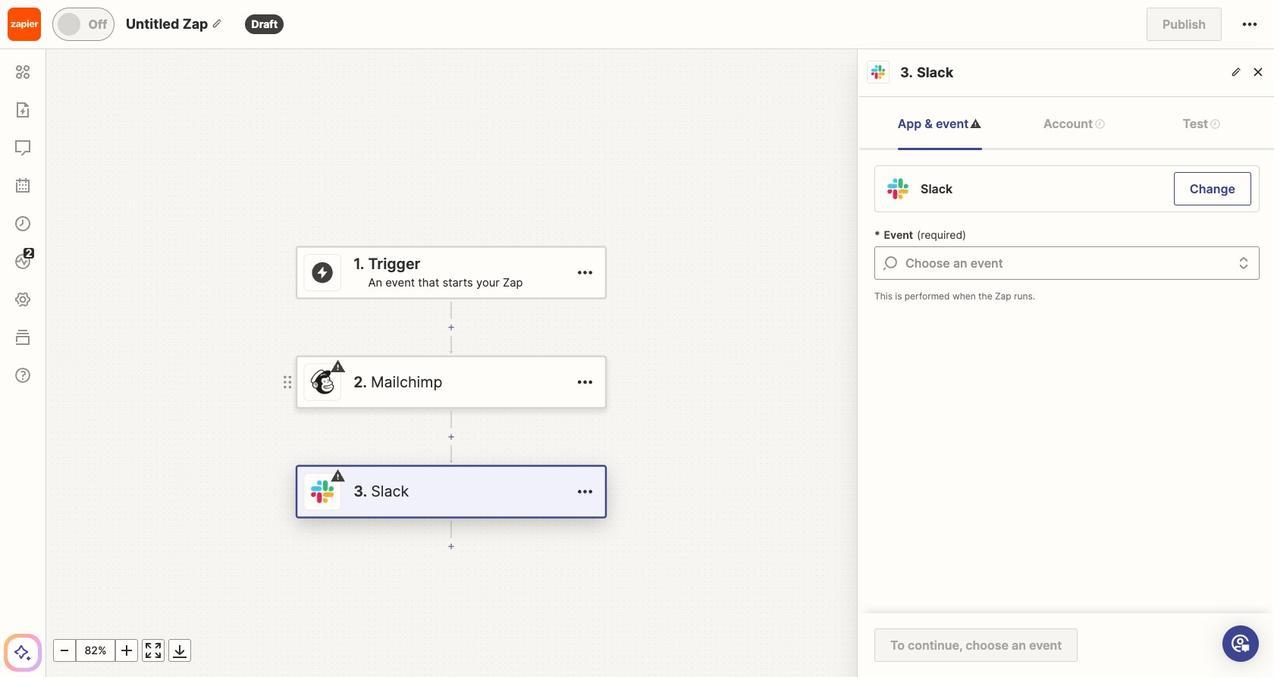 Task type: describe. For each thing, give the bounding box(es) containing it.
82 %
[[85, 644, 107, 657]]

app
[[898, 116, 922, 131]]

2
[[26, 247, 32, 260]]

zoom in image
[[118, 642, 136, 660]]

3. for 3.
[[901, 65, 914, 80]]

*
[[875, 228, 881, 241]]

to
[[891, 638, 905, 653]]

Choose an event text field
[[906, 247, 1229, 279]]

this is performed when the zap runs.
[[875, 291, 1036, 302]]

account
[[1044, 116, 1094, 131]]

1 vertical spatial slack
[[921, 181, 953, 197]]

82
[[85, 644, 98, 657]]

1.
[[354, 255, 365, 273]]

the
[[979, 291, 993, 302]]

2.
[[354, 373, 367, 391]]

export to image image
[[171, 642, 189, 660]]

test button
[[1168, 97, 1237, 150]]

draft
[[252, 17, 278, 30]]

zoom level percentage element
[[76, 640, 115, 662]]

2 vertical spatial slack
[[371, 483, 409, 501]]

untitled
[[126, 16, 179, 32]]

event inside button
[[1030, 638, 1063, 653]]

zap inside 1. trigger an event that starts your zap
[[503, 276, 523, 289]]

app & event link
[[898, 97, 982, 150]]

1. trigger an event that starts your zap
[[354, 255, 523, 289]]

2 horizontal spatial slack logo image
[[887, 178, 910, 200]]

indeterminate image
[[1095, 118, 1106, 129]]

to continue, choose an event button
[[875, 629, 1079, 662]]

runs.
[[1015, 291, 1036, 302]]

publish button
[[1147, 8, 1223, 41]]

0 vertical spatial event
[[936, 116, 969, 131]]

your
[[477, 276, 500, 289]]

indeterminate element for account
[[1095, 118, 1106, 129]]

when
[[953, 291, 976, 302]]

%
[[98, 644, 107, 657]]

choose
[[966, 638, 1009, 653]]

1 vertical spatial incomplete image
[[331, 469, 346, 484]]

2 horizontal spatial zap
[[996, 291, 1012, 302]]

fit to view image
[[144, 642, 162, 660]]

that
[[418, 276, 440, 289]]

editor sidebar element
[[4, 49, 42, 672]]

event
[[885, 228, 914, 241]]

an
[[1012, 638, 1027, 653]]

indeterminate image
[[1211, 118, 1222, 129]]

mailchimp
[[371, 373, 443, 391]]

test
[[1183, 116, 1209, 131]]



Task type: vqa. For each thing, say whether or not it's contained in the screenshot.
bottom "required"
no



Task type: locate. For each thing, give the bounding box(es) containing it.
1 indeterminate element from the left
[[1095, 118, 1106, 129]]

is
[[896, 291, 903, 302]]

1 vertical spatial slack logo image
[[887, 178, 910, 200]]

continue,
[[908, 638, 963, 653]]

incomplete image
[[971, 118, 982, 129], [331, 469, 346, 484]]

0 vertical spatial slack logo image
[[871, 65, 886, 80]]

incomplete image left 3. slack
[[331, 469, 346, 484]]

incomplete element for 3. slack
[[331, 469, 346, 484]]

2. mailchimp
[[354, 373, 443, 391]]

0 vertical spatial 3.
[[901, 65, 914, 80]]

required
[[921, 228, 963, 241]]

zoom out image
[[55, 642, 74, 660]]

incomplete element for 2. mailchimp
[[331, 359, 346, 374]]

2 vertical spatial event
[[1030, 638, 1063, 653]]

incomplete element right app & event
[[971, 118, 982, 129]]

indeterminate element inside account button
[[1095, 118, 1106, 129]]

change
[[1191, 181, 1236, 197]]

indeterminate element for test
[[1211, 118, 1222, 129]]

1 horizontal spatial indeterminate element
[[1211, 118, 1222, 129]]

3. slack
[[354, 483, 409, 501]]

event inside 1. trigger an event that starts your zap
[[386, 276, 415, 289]]

None field
[[875, 247, 1260, 280]]

2 vertical spatial slack logo image
[[310, 480, 335, 505]]

incomplete element
[[971, 118, 982, 129], [331, 359, 346, 374], [331, 469, 346, 484]]

0 vertical spatial zap
[[183, 16, 208, 32]]

event
[[936, 116, 969, 131], [386, 276, 415, 289], [1030, 638, 1063, 653]]

an
[[368, 276, 383, 289]]

indeterminate element right test
[[1211, 118, 1222, 129]]

incomplete element left 2.
[[331, 359, 346, 374]]

starts
[[443, 276, 473, 289]]

app & event
[[898, 116, 969, 131]]

2 vertical spatial incomplete element
[[331, 469, 346, 484]]

zap right the untitled
[[183, 16, 208, 32]]

2 indeterminate element from the left
[[1211, 118, 1222, 129]]

incomplete element inside app & event link
[[971, 118, 982, 129]]

incomplete image inside app & event link
[[971, 118, 982, 129]]

publish
[[1163, 17, 1207, 32]]

3.
[[901, 65, 914, 80], [354, 483, 367, 501]]

0 horizontal spatial zap
[[183, 16, 208, 32]]

1 vertical spatial 3.
[[354, 483, 367, 501]]

untitled zap
[[126, 16, 208, 32]]

2 horizontal spatial event
[[1030, 638, 1063, 653]]

this
[[875, 291, 893, 302]]

off
[[88, 17, 107, 32]]

1 vertical spatial incomplete element
[[331, 359, 346, 374]]

0 horizontal spatial slack logo image
[[310, 480, 335, 505]]

event right an
[[1030, 638, 1063, 653]]

1 horizontal spatial event
[[936, 116, 969, 131]]

to continue, choose an event
[[891, 638, 1063, 653]]

account button
[[1029, 97, 1122, 150]]

open intercom messenger image
[[1232, 635, 1251, 653]]

event right &
[[936, 116, 969, 131]]

indeterminate element
[[1095, 118, 1106, 129], [1211, 118, 1222, 129]]

1 vertical spatial event
[[386, 276, 415, 289]]

0 horizontal spatial 3.
[[354, 483, 367, 501]]

0 vertical spatial incomplete element
[[971, 118, 982, 129]]

0 horizontal spatial event
[[386, 276, 415, 289]]

1 vertical spatial zap
[[503, 276, 523, 289]]

incomplete element left 3. slack
[[331, 469, 346, 484]]

1 horizontal spatial incomplete image
[[971, 118, 982, 129]]

zap right the at right
[[996, 291, 1012, 302]]

mailchimp logo image
[[310, 370, 335, 395]]

trigger
[[368, 255, 421, 273]]

change button
[[1175, 172, 1252, 206]]

2 vertical spatial zap
[[996, 291, 1012, 302]]

slack
[[917, 65, 954, 80], [921, 181, 953, 197], [371, 483, 409, 501]]

0 horizontal spatial indeterminate element
[[1095, 118, 1106, 129]]

event down trigger
[[386, 276, 415, 289]]

performed
[[905, 291, 950, 302]]

&
[[925, 116, 933, 131]]

indeterminate element right the "account"
[[1095, 118, 1106, 129]]

indeterminate element inside test button
[[1211, 118, 1222, 129]]

1 horizontal spatial 3.
[[901, 65, 914, 80]]

0 vertical spatial slack
[[917, 65, 954, 80]]

1 horizontal spatial zap
[[503, 276, 523, 289]]

1 horizontal spatial slack logo image
[[871, 65, 886, 80]]

incomplete image right app & event
[[971, 118, 982, 129]]

zap right the your
[[503, 276, 523, 289]]

slack logo image
[[871, 65, 886, 80], [887, 178, 910, 200], [310, 480, 335, 505]]

0 horizontal spatial incomplete image
[[331, 469, 346, 484]]

3. for 3. slack
[[354, 483, 367, 501]]

0 vertical spatial incomplete image
[[971, 118, 982, 129]]

incomplete image
[[331, 359, 346, 374]]

* event
[[875, 228, 914, 241]]

zap
[[183, 16, 208, 32], [503, 276, 523, 289], [996, 291, 1012, 302]]



